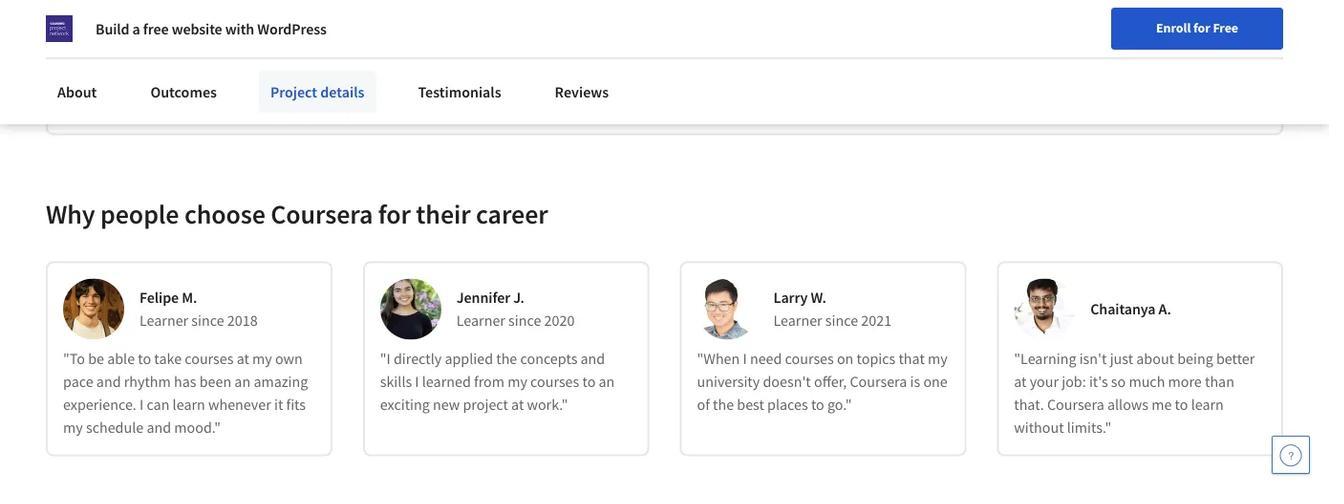 Task type: locate. For each thing, give the bounding box(es) containing it.
from
[[474, 373, 505, 392]]

0 horizontal spatial desktop
[[230, 36, 282, 56]]

at left 'work."'
[[511, 396, 524, 415]]

and right concepts
[[581, 350, 605, 369]]

0 vertical spatial a
[[132, 19, 140, 38]]

connection,
[[171, 82, 246, 101]]

reliable
[[575, 59, 624, 78]]

1 horizontal spatial project
[[270, 82, 317, 101]]

1 horizontal spatial learner
[[457, 312, 505, 331]]

available
[[117, 36, 176, 56]]

at inside '"i directly applied the concepts and skills i learned from my courses to an exciting new project at work."'
[[511, 396, 524, 415]]

2 learn from the left
[[1191, 396, 1224, 415]]

0 horizontal spatial for
[[319, 59, 337, 78]]

with inside available only on desktop this guided project is designed for laptops or desktop computers with a reliable internet connection, not mobile devices.
[[533, 59, 562, 78]]

2 horizontal spatial for
[[1194, 19, 1211, 36]]

for left free
[[1194, 19, 1211, 36]]

show notifications image
[[1126, 24, 1149, 47]]

outcomes link
[[139, 71, 228, 113]]

1 horizontal spatial on
[[837, 350, 854, 369]]

courses
[[185, 350, 234, 369], [785, 350, 834, 369], [530, 373, 579, 392]]

1 vertical spatial desktop
[[407, 59, 459, 78]]

it's
[[1089, 373, 1108, 392]]

1 horizontal spatial with
[[533, 59, 562, 78]]

3 learner from the left
[[774, 312, 823, 331]]

at for your
[[1014, 373, 1027, 392]]

to inside ""when i need courses on topics that my university doesn't offer, coursera is one of the best places to go.""
[[811, 396, 825, 415]]

courses up offer,
[[785, 350, 834, 369]]

own
[[275, 350, 303, 369]]

m.
[[182, 289, 197, 308]]

"i
[[380, 350, 391, 369]]

larry
[[774, 289, 808, 308]]

0 horizontal spatial on
[[210, 36, 227, 56]]

at down 2018 at the left bottom of page
[[237, 350, 249, 369]]

to inside '"learning isn't just about being better at your job: it's so much more than that. coursera allows me to learn without limits."'
[[1175, 396, 1188, 415]]

learner down felipe
[[140, 312, 188, 331]]

the
[[496, 350, 517, 369], [713, 396, 734, 415]]

since
[[191, 312, 224, 331], [509, 312, 541, 331], [826, 312, 858, 331]]

at inside '"learning isn't just about being better at your job: it's so much more than that. coursera allows me to learn without limits."'
[[1014, 373, 1027, 392]]

a left free
[[132, 19, 140, 38]]

2 horizontal spatial i
[[743, 350, 747, 369]]

able
[[107, 350, 135, 369]]

not
[[249, 82, 271, 101]]

1 horizontal spatial learn
[[1191, 396, 1224, 415]]

1 vertical spatial with
[[533, 59, 562, 78]]

the right of
[[713, 396, 734, 415]]

i inside "to be able to take courses at my own pace and rhythm has been an amazing experience. i can learn whenever it fits my schedule and mood."
[[140, 396, 144, 415]]

a.
[[1159, 300, 1171, 319]]

2 learner from the left
[[457, 312, 505, 331]]

0 horizontal spatial project
[[195, 59, 241, 78]]

with
[[225, 19, 254, 38], [533, 59, 562, 78]]

schedule
[[86, 419, 144, 438]]

since for j.
[[509, 312, 541, 331]]

None search field
[[272, 12, 550, 50]]

allows
[[1108, 396, 1149, 415]]

university
[[697, 373, 760, 392]]

with right website at the top
[[225, 19, 254, 38]]

coursera project network image
[[46, 15, 73, 42]]

0 vertical spatial and
[[581, 350, 605, 369]]

a
[[132, 19, 140, 38], [565, 59, 572, 78]]

about
[[1137, 350, 1175, 369]]

0 horizontal spatial an
[[234, 373, 251, 392]]

0 horizontal spatial coursera
[[271, 197, 373, 231]]

on up offer,
[[837, 350, 854, 369]]

2 horizontal spatial courses
[[785, 350, 834, 369]]

1 horizontal spatial coursera
[[850, 373, 907, 392]]

larry w. learner since 2021
[[774, 289, 892, 331]]

on
[[210, 36, 227, 56], [837, 350, 854, 369]]

i
[[743, 350, 747, 369], [415, 373, 419, 392], [140, 396, 144, 415]]

doesn't
[[763, 373, 811, 392]]

jennifer j. learner since 2020
[[457, 289, 575, 331]]

limits."
[[1067, 419, 1112, 438]]

i left the can
[[140, 396, 144, 415]]

learn inside "to be able to take courses at my own pace and rhythm has been an amazing experience. i can learn whenever it fits my schedule and mood."
[[173, 396, 205, 415]]

my right from
[[508, 373, 527, 392]]

0 horizontal spatial learn
[[173, 396, 205, 415]]

directly
[[394, 350, 442, 369]]

since down m.
[[191, 312, 224, 331]]

is inside ""when i need courses on topics that my university doesn't offer, coursera is one of the best places to go.""
[[910, 373, 921, 392]]

take
[[154, 350, 182, 369]]

2 vertical spatial for
[[378, 197, 411, 231]]

courses down concepts
[[530, 373, 579, 392]]

project down designed
[[270, 82, 317, 101]]

2 an from the left
[[599, 373, 615, 392]]

1 vertical spatial the
[[713, 396, 734, 415]]

0 horizontal spatial the
[[496, 350, 517, 369]]

on right the only
[[210, 36, 227, 56]]

2 since from the left
[[509, 312, 541, 331]]

2 horizontal spatial coursera
[[1047, 396, 1105, 415]]

1 vertical spatial project
[[270, 82, 317, 101]]

0 vertical spatial project
[[195, 59, 241, 78]]

my up the one
[[928, 350, 948, 369]]

1 horizontal spatial i
[[415, 373, 419, 392]]

my
[[252, 350, 272, 369], [928, 350, 948, 369], [508, 373, 527, 392], [63, 419, 83, 438]]

a up reviews
[[565, 59, 572, 78]]

1 vertical spatial coursera
[[850, 373, 907, 392]]

project up connection,
[[195, 59, 241, 78]]

desktop up the "testimonials" at the left top of page
[[407, 59, 459, 78]]

with up reviews
[[533, 59, 562, 78]]

since inside larry w. learner since 2021
[[826, 312, 858, 331]]

1 horizontal spatial at
[[511, 396, 524, 415]]

is up the "not"
[[244, 59, 254, 78]]

since inside "jennifer j. learner since 2020"
[[509, 312, 541, 331]]

0 horizontal spatial i
[[140, 396, 144, 415]]

or
[[391, 59, 404, 78]]

0 vertical spatial at
[[237, 350, 249, 369]]

2 horizontal spatial learner
[[774, 312, 823, 331]]

isn't
[[1080, 350, 1107, 369]]

learner
[[140, 312, 188, 331], [457, 312, 505, 331], [774, 312, 823, 331]]

1 horizontal spatial desktop
[[407, 59, 459, 78]]

"learning isn't just about being better at your job: it's so much more than that. coursera allows me to learn without limits."
[[1014, 350, 1255, 438]]

i left need
[[743, 350, 747, 369]]

2 horizontal spatial at
[[1014, 373, 1027, 392]]

reviews
[[555, 82, 609, 101]]

2 horizontal spatial since
[[826, 312, 858, 331]]

internet
[[117, 82, 168, 101]]

to
[[138, 350, 151, 369], [582, 373, 596, 392], [811, 396, 825, 415], [1175, 396, 1188, 415]]

since inside felipe m. learner since 2018
[[191, 312, 224, 331]]

your
[[1030, 373, 1059, 392]]

learner inside larry w. learner since 2021
[[774, 312, 823, 331]]

1 horizontal spatial courses
[[530, 373, 579, 392]]

0 horizontal spatial learner
[[140, 312, 188, 331]]

2 vertical spatial i
[[140, 396, 144, 415]]

0 horizontal spatial a
[[132, 19, 140, 38]]

1 horizontal spatial since
[[509, 312, 541, 331]]

1 learn from the left
[[173, 396, 205, 415]]

learn
[[173, 396, 205, 415], [1191, 396, 1224, 415]]

is left the one
[[910, 373, 921, 392]]

2 vertical spatial coursera
[[1047, 396, 1105, 415]]

is inside available only on desktop this guided project is designed for laptops or desktop computers with a reliable internet connection, not mobile devices.
[[244, 59, 254, 78]]

2 horizontal spatial and
[[581, 350, 605, 369]]

1 horizontal spatial is
[[910, 373, 921, 392]]

applied
[[445, 350, 493, 369]]

0 horizontal spatial is
[[244, 59, 254, 78]]

it
[[274, 396, 283, 415]]

learner down jennifer
[[457, 312, 505, 331]]

w.
[[811, 289, 827, 308]]

career
[[476, 197, 548, 231]]

me
[[1152, 396, 1172, 415]]

0 vertical spatial desktop
[[230, 36, 282, 56]]

work."
[[527, 396, 568, 415]]

learner inside felipe m. learner since 2018
[[140, 312, 188, 331]]

0 vertical spatial is
[[244, 59, 254, 78]]

1 vertical spatial is
[[910, 373, 921, 392]]

project
[[195, 59, 241, 78], [270, 82, 317, 101]]

3 since from the left
[[826, 312, 858, 331]]

0 horizontal spatial courses
[[185, 350, 234, 369]]

0 vertical spatial on
[[210, 36, 227, 56]]

1 vertical spatial a
[[565, 59, 572, 78]]

0 vertical spatial i
[[743, 350, 747, 369]]

learn inside '"learning isn't just about being better at your job: it's so much more than that. coursera allows me to learn without limits."'
[[1191, 396, 1224, 415]]

1 since from the left
[[191, 312, 224, 331]]

since down j.
[[509, 312, 541, 331]]

1 vertical spatial i
[[415, 373, 419, 392]]

1 an from the left
[[234, 373, 251, 392]]

desktop
[[230, 36, 282, 56], [407, 59, 459, 78]]

1 horizontal spatial a
[[565, 59, 572, 78]]

for left the their
[[378, 197, 411, 231]]

0 horizontal spatial since
[[191, 312, 224, 331]]

this
[[117, 59, 143, 78]]

learn for more
[[1191, 396, 1224, 415]]

courses inside "to be able to take courses at my own pace and rhythm has been an amazing experience. i can learn whenever it fits my schedule and mood."
[[185, 350, 234, 369]]

and down the can
[[147, 419, 171, 438]]

without
[[1014, 419, 1064, 438]]

project inside 'link'
[[270, 82, 317, 101]]

project details link
[[259, 71, 376, 113]]

2 vertical spatial at
[[511, 396, 524, 415]]

1 vertical spatial on
[[837, 350, 854, 369]]

learner down larry
[[774, 312, 823, 331]]

help center image
[[1280, 443, 1303, 466]]

learner for larry
[[774, 312, 823, 331]]

a inside available only on desktop this guided project is designed for laptops or desktop computers with a reliable internet connection, not mobile devices.
[[565, 59, 572, 78]]

offer,
[[814, 373, 847, 392]]

build a free website with wordpress
[[96, 19, 327, 38]]

learn down than
[[1191, 396, 1224, 415]]

been
[[199, 373, 231, 392]]

learner inside "jennifer j. learner since 2020"
[[457, 312, 505, 331]]

better
[[1217, 350, 1255, 369]]

the up from
[[496, 350, 517, 369]]

wordpress
[[257, 19, 327, 38]]

and up 'experience.'
[[96, 373, 121, 392]]

since down w.
[[826, 312, 858, 331]]

menu item
[[983, 19, 1106, 81]]

to inside "to be able to take courses at my own pace and rhythm has been an amazing experience. i can learn whenever it fits my schedule and mood."
[[138, 350, 151, 369]]

desktop up designed
[[230, 36, 282, 56]]

0 vertical spatial for
[[1194, 19, 1211, 36]]

1 horizontal spatial an
[[599, 373, 615, 392]]

1 vertical spatial and
[[96, 373, 121, 392]]

free
[[143, 19, 169, 38]]

is
[[244, 59, 254, 78], [910, 373, 921, 392]]

learn for has
[[173, 396, 205, 415]]

learned
[[422, 373, 471, 392]]

"i directly applied the concepts and skills i learned from my courses to an exciting new project at work."
[[380, 350, 615, 415]]

learn down has
[[173, 396, 205, 415]]

1 vertical spatial at
[[1014, 373, 1027, 392]]

i right skills
[[415, 373, 419, 392]]

at inside "to be able to take courses at my own pace and rhythm has been an amazing experience. i can learn whenever it fits my schedule and mood."
[[237, 350, 249, 369]]

courses up the been
[[185, 350, 234, 369]]

1 horizontal spatial the
[[713, 396, 734, 415]]

amazing
[[254, 373, 308, 392]]

2 vertical spatial and
[[147, 419, 171, 438]]

at left your
[[1014, 373, 1027, 392]]

for up project details
[[319, 59, 337, 78]]

0 horizontal spatial at
[[237, 350, 249, 369]]

designed
[[257, 59, 316, 78]]

that
[[899, 350, 925, 369]]

on inside available only on desktop this guided project is designed for laptops or desktop computers with a reliable internet connection, not mobile devices.
[[210, 36, 227, 56]]

0 horizontal spatial with
[[225, 19, 254, 38]]

0 vertical spatial the
[[496, 350, 517, 369]]

choose
[[184, 197, 265, 231]]

1 learner from the left
[[140, 312, 188, 331]]

learner for jennifer
[[457, 312, 505, 331]]

coursera inside '"learning isn't just about being better at your job: it's so much more than that. coursera allows me to learn without limits."'
[[1047, 396, 1105, 415]]

1 vertical spatial for
[[319, 59, 337, 78]]

available only on desktop this guided project is designed for laptops or desktop computers with a reliable internet connection, not mobile devices.
[[117, 36, 624, 101]]

so
[[1111, 373, 1126, 392]]

1 horizontal spatial for
[[378, 197, 411, 231]]

free
[[1213, 19, 1239, 36]]



Task type: describe. For each thing, give the bounding box(es) containing it.
be
[[88, 350, 104, 369]]

one
[[924, 373, 948, 392]]

of
[[697, 396, 710, 415]]

the inside ""when i need courses on topics that my university doesn't offer, coursera is one of the best places to go.""
[[713, 396, 734, 415]]

new
[[433, 396, 460, 415]]

enroll
[[1156, 19, 1191, 36]]

0 horizontal spatial and
[[96, 373, 121, 392]]

website
[[172, 19, 222, 38]]

people
[[100, 197, 179, 231]]

2021
[[861, 312, 892, 331]]

and inside '"i directly applied the concepts and skills i learned from my courses to an exciting new project at work."'
[[581, 350, 605, 369]]

"to be able to take courses at my own pace and rhythm has been an amazing experience. i can learn whenever it fits my schedule and mood."
[[63, 350, 308, 438]]

project inside available only on desktop this guided project is designed for laptops or desktop computers with a reliable internet connection, not mobile devices.
[[195, 59, 241, 78]]

coursera inside ""when i need courses on topics that my university doesn't offer, coursera is one of the best places to go.""
[[850, 373, 907, 392]]

since for w.
[[826, 312, 858, 331]]

my inside '"i directly applied the concepts and skills i learned from my courses to an exciting new project at work."'
[[508, 373, 527, 392]]

outcomes
[[150, 82, 217, 101]]

0 vertical spatial coursera
[[271, 197, 373, 231]]

devices.
[[322, 82, 373, 101]]

concepts
[[520, 350, 578, 369]]

an inside '"i directly applied the concepts and skills i learned from my courses to an exciting new project at work."'
[[599, 373, 615, 392]]

much
[[1129, 373, 1165, 392]]

chaitanya a.
[[1091, 300, 1171, 319]]

my down 'experience.'
[[63, 419, 83, 438]]

best
[[737, 396, 764, 415]]

j.
[[513, 289, 525, 308]]

whenever
[[208, 396, 271, 415]]

details
[[320, 82, 365, 101]]

learner for felipe
[[140, 312, 188, 331]]

felipe m. learner since 2018
[[140, 289, 258, 331]]

my left own
[[252, 350, 272, 369]]

for inside available only on desktop this guided project is designed for laptops or desktop computers with a reliable internet connection, not mobile devices.
[[319, 59, 337, 78]]

courses inside ""when i need courses on topics that my university doesn't offer, coursera is one of the best places to go.""
[[785, 350, 834, 369]]

need
[[750, 350, 782, 369]]

guided
[[146, 59, 192, 78]]

laptops
[[340, 59, 388, 78]]

felipe
[[140, 289, 179, 308]]

to inside '"i directly applied the concepts and skills i learned from my courses to an exciting new project at work."'
[[582, 373, 596, 392]]

project details
[[270, 82, 365, 101]]

an inside "to be able to take courses at my own pace and rhythm has been an amazing experience. i can learn whenever it fits my schedule and mood."
[[234, 373, 251, 392]]

jennifer
[[457, 289, 510, 308]]

their
[[416, 197, 471, 231]]

courses inside '"i directly applied the concepts and skills i learned from my courses to an exciting new project at work."'
[[530, 373, 579, 392]]

just
[[1110, 350, 1134, 369]]

only
[[179, 36, 207, 56]]

computers
[[462, 59, 530, 78]]

job:
[[1062, 373, 1086, 392]]

can
[[147, 396, 170, 415]]

2020
[[544, 312, 575, 331]]

testimonials link
[[407, 71, 513, 113]]

rhythm
[[124, 373, 171, 392]]

mobile
[[274, 82, 319, 101]]

the inside '"i directly applied the concepts and skills i learned from my courses to an exciting new project at work."'
[[496, 350, 517, 369]]

why people choose coursera for their career
[[46, 197, 548, 231]]

why
[[46, 197, 95, 231]]

"learning
[[1014, 350, 1077, 369]]

go."
[[828, 396, 852, 415]]

about
[[57, 82, 97, 101]]

1 horizontal spatial and
[[147, 419, 171, 438]]

exciting
[[380, 396, 430, 415]]

project
[[463, 396, 508, 415]]

that.
[[1014, 396, 1044, 415]]

i inside '"i directly applied the concepts and skills i learned from my courses to an exciting new project at work."'
[[415, 373, 419, 392]]

for inside button
[[1194, 19, 1211, 36]]

i inside ""when i need courses on topics that my university doesn't offer, coursera is one of the best places to go.""
[[743, 350, 747, 369]]

places
[[767, 396, 808, 415]]

coursera image
[[23, 16, 144, 46]]

at for my
[[237, 350, 249, 369]]

being
[[1178, 350, 1213, 369]]

more
[[1168, 373, 1202, 392]]

on inside ""when i need courses on topics that my university doesn't offer, coursera is one of the best places to go.""
[[837, 350, 854, 369]]

reviews link
[[543, 71, 620, 113]]

2018
[[227, 312, 258, 331]]

topics
[[857, 350, 896, 369]]

skills
[[380, 373, 412, 392]]

than
[[1205, 373, 1235, 392]]

experience.
[[63, 396, 137, 415]]

enroll for free button
[[1111, 8, 1283, 50]]

"to
[[63, 350, 85, 369]]

enroll for free
[[1156, 19, 1239, 36]]

0 vertical spatial with
[[225, 19, 254, 38]]

"when
[[697, 350, 740, 369]]

has
[[174, 373, 196, 392]]

since for m.
[[191, 312, 224, 331]]

testimonials
[[418, 82, 501, 101]]

my inside ""when i need courses on topics that my university doesn't offer, coursera is one of the best places to go.""
[[928, 350, 948, 369]]



Task type: vqa. For each thing, say whether or not it's contained in the screenshot.
the left since
yes



